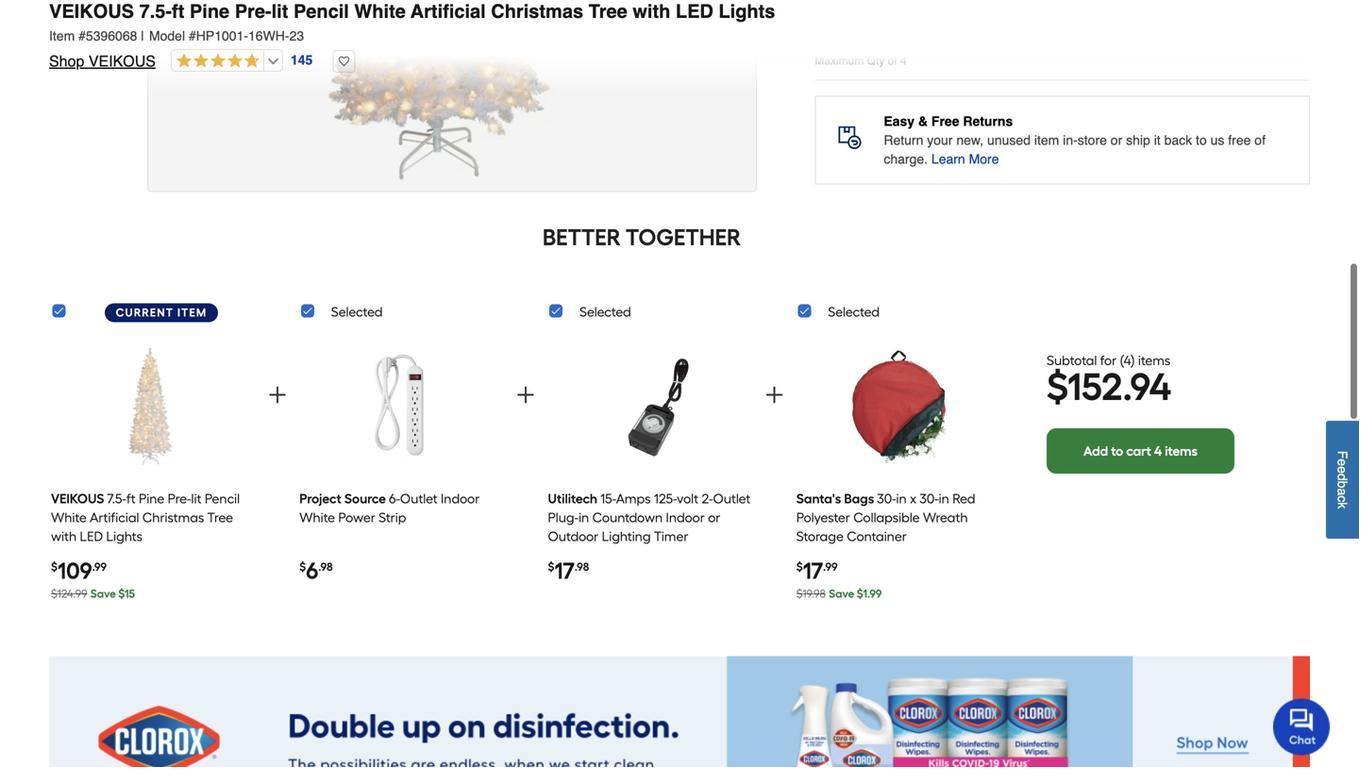 Task type: locate. For each thing, give the bounding box(es) containing it.
1 horizontal spatial 17 list item
[[796, 331, 1001, 611]]

indoor right the 6-
[[441, 491, 480, 507]]

2 horizontal spatial 4
[[1154, 443, 1162, 459]]

1 selected from the left
[[331, 304, 383, 320]]

0 horizontal spatial led
[[80, 529, 103, 545]]

x
[[910, 491, 917, 507]]

wreath down red
[[923, 510, 968, 526]]

1 horizontal spatial pre-
[[235, 0, 272, 22]]

indoor
[[441, 491, 480, 507], [666, 510, 705, 526]]

4.7 stars image
[[172, 53, 260, 70]]

or
[[1111, 133, 1123, 148], [708, 510, 721, 526]]

led up 'item number 5 3 9 6 0 6 8 and model number h p 1 0 0 1 - 1 6 w h - 2 3' element at the top
[[676, 0, 714, 22]]

1 .99 from the left
[[92, 560, 107, 574]]

indoor down volt
[[666, 510, 705, 526]]

1 vertical spatial with
[[51, 529, 77, 545]]

white up the heart outline icon
[[354, 0, 406, 22]]

unused
[[987, 133, 1031, 148]]

outlet right volt
[[713, 491, 751, 507]]

1 vertical spatial tree
[[207, 510, 233, 526]]

$ right $124.99
[[118, 587, 125, 601]]

$
[[1047, 365, 1068, 410], [51, 560, 58, 574], [299, 560, 306, 574], [548, 560, 555, 574], [796, 560, 803, 574], [118, 587, 125, 601], [857, 587, 863, 601]]

1 horizontal spatial #
[[189, 28, 196, 43]]

145
[[291, 53, 313, 68]]

2 horizontal spatial white
[[354, 0, 406, 22]]

1 horizontal spatial or
[[1111, 133, 1123, 148]]

1 vertical spatial 4
[[1124, 353, 1131, 369]]

wreath left dia-
[[899, 547, 944, 563]]

.98 down outdoor
[[575, 560, 589, 574]]

30- down (accommodates
[[832, 566, 851, 582]]

1 horizontal spatial indoor
[[666, 510, 705, 526]]

16wh-
[[248, 28, 289, 43]]

to right add
[[1111, 443, 1124, 459]]

30-
[[877, 491, 896, 507], [920, 491, 939, 507], [832, 566, 851, 582]]

1 horizontal spatial pine
[[190, 0, 230, 22]]

.99 for 109
[[92, 560, 107, 574]]

charge.
[[884, 151, 928, 166]]

selected
[[331, 304, 383, 320], [580, 304, 631, 320], [828, 304, 880, 320]]

1 vertical spatial wreath
[[899, 547, 944, 563]]

17 down outdoor
[[555, 557, 575, 585]]

$ down project
[[299, 560, 306, 574]]

0 vertical spatial with
[[633, 0, 671, 22]]

1 vertical spatial christmas
[[142, 510, 204, 526]]

items right 'cart'
[[1165, 443, 1198, 459]]

#
[[78, 28, 86, 43], [189, 28, 196, 43]]

lights up $ 109 .99
[[106, 529, 143, 545]]

wreath
[[923, 510, 968, 526], [899, 547, 944, 563]]

chat invite button image
[[1273, 698, 1331, 756]]

$ up $19.98 at the bottom right
[[796, 560, 803, 574]]

0 horizontal spatial save
[[90, 587, 116, 601]]

4 right 'cart'
[[1154, 443, 1162, 459]]

pine down veikous 7.5-ft pine pre-lit pencil white artificial christmas tree with led lights image
[[139, 491, 164, 507]]

lit
[[271, 0, 288, 22], [191, 491, 202, 507]]

1 vertical spatial to
[[1111, 443, 1124, 459]]

1 vertical spatial lit
[[191, 491, 202, 507]]

current item
[[116, 306, 207, 319]]

your
[[927, 133, 953, 148]]

in)
[[851, 566, 866, 582]]

1 outlet from the left
[[400, 491, 438, 507]]

1 horizontal spatial to
[[1111, 443, 1124, 459]]

free
[[932, 114, 960, 129]]

hp1001-
[[196, 28, 248, 43]]

1 17 from the left
[[555, 557, 575, 585]]

source
[[344, 491, 386, 507]]

0 horizontal spatial .98
[[318, 560, 333, 574]]

0 horizontal spatial #
[[78, 28, 86, 43]]

maximum
[[815, 54, 864, 67]]

save for 17
[[829, 587, 854, 601]]

$ down the in)
[[857, 587, 863, 601]]

e up d
[[1335, 459, 1350, 466]]

2 selected from the left
[[580, 304, 631, 320]]

2 # from the left
[[189, 28, 196, 43]]

$ inside $ 17 .98
[[548, 560, 555, 574]]

7.5- inside 7.5-ft pine pre-lit pencil white artificial christmas tree with led lights
[[107, 491, 126, 507]]

white
[[354, 0, 406, 22], [51, 510, 87, 526], [299, 510, 335, 526]]

0 horizontal spatial lights
[[106, 529, 143, 545]]

1 save from the left
[[90, 587, 116, 601]]

$ 17 .98
[[548, 557, 589, 585]]

1 plus image from the left
[[515, 384, 537, 406]]

4 right qty
[[901, 54, 907, 67]]

0 horizontal spatial outlet
[[400, 491, 438, 507]]

1 horizontal spatial 17
[[803, 557, 823, 585]]

2 .98 from the left
[[575, 560, 589, 574]]

in
[[896, 491, 907, 507], [939, 491, 949, 507], [579, 510, 589, 526]]

to left us
[[1196, 133, 1207, 148]]

1 horizontal spatial artificial
[[411, 0, 486, 22]]

led up $ 109 .99
[[80, 529, 103, 545]]

1 horizontal spatial with
[[633, 0, 671, 22]]

item
[[1034, 133, 1059, 148]]

0 horizontal spatial ft
[[126, 491, 136, 507]]

0 vertical spatial items
[[1138, 353, 1171, 369]]

2 horizontal spatial to
[[1196, 133, 1207, 148]]

0 vertical spatial of
[[888, 54, 897, 67]]

4 for add to cart 4 items
[[1154, 443, 1162, 459]]

or down 2-
[[708, 510, 721, 526]]

17 up $19.98 at the bottom right
[[803, 557, 823, 585]]

.99 up the $124.99 save $ 15
[[92, 560, 107, 574]]

1 vertical spatial artificial
[[90, 510, 139, 526]]

2 save from the left
[[829, 587, 854, 601]]

veikous up "5396068"
[[49, 0, 134, 22]]

tree inside 7.5-ft pine pre-lit pencil white artificial christmas tree with led lights
[[207, 510, 233, 526]]

1 horizontal spatial 7.5-
[[139, 0, 172, 22]]

to inside 30-in x 30-in red polyester collapsible wreath storage container (accommodates wreath dia-m up to 30-in)
[[817, 566, 829, 582]]

0 horizontal spatial of
[[888, 54, 897, 67]]

0 horizontal spatial selected
[[331, 304, 383, 320]]

utilitech
[[548, 491, 598, 507]]

veikous 7.5-ft pine pre-lit pencil white artificial christmas tree with led lights item # 5396068 | model # hp1001-16wh-23
[[49, 0, 775, 43]]

veikous
[[49, 0, 134, 22], [89, 52, 156, 70], [51, 491, 104, 507]]

save
[[90, 587, 116, 601], [829, 587, 854, 601]]

item
[[177, 306, 207, 319]]

17
[[555, 557, 575, 585], [803, 557, 823, 585]]

maximum qty of 4
[[815, 54, 907, 67]]

2 horizontal spatial selected
[[828, 304, 880, 320]]

1 vertical spatial items
[[1165, 443, 1198, 459]]

0 horizontal spatial christmas
[[142, 510, 204, 526]]

veikous inside veikous 7.5-ft pine pre-lit pencil white artificial christmas tree with led lights item # 5396068 | model # hp1001-16wh-23
[[49, 0, 134, 22]]

# right item
[[78, 28, 86, 43]]

|
[[141, 28, 144, 43]]

30- right x
[[920, 491, 939, 507]]

1 horizontal spatial tree
[[589, 0, 628, 22]]

.99
[[92, 560, 107, 574], [823, 560, 838, 574]]

0 vertical spatial ft
[[172, 0, 184, 22]]

0 vertical spatial lights
[[719, 0, 775, 22]]

$ up $124.99
[[51, 560, 58, 574]]

0 vertical spatial to
[[1196, 133, 1207, 148]]

1 horizontal spatial led
[[676, 0, 714, 22]]

4 right for
[[1124, 353, 1131, 369]]

return
[[884, 133, 924, 148]]

2 17 from the left
[[803, 557, 823, 585]]

veikous for veikous
[[51, 491, 104, 507]]

0 horizontal spatial in
[[579, 510, 589, 526]]

k
[[1335, 502, 1350, 509]]

cart
[[1126, 443, 1151, 459]]

artificial
[[411, 0, 486, 22], [90, 510, 139, 526]]

.98 inside $ 6 .98
[[318, 560, 333, 574]]

red
[[953, 491, 976, 507]]

1 horizontal spatial .98
[[575, 560, 589, 574]]

better
[[543, 224, 621, 251]]

$ inside subtotal for ( 4 ) items $ 152 .94
[[1047, 365, 1068, 410]]

17 list item
[[548, 331, 752, 611], [796, 331, 1001, 611]]

7.5-
[[139, 0, 172, 22], [107, 491, 126, 507]]

c
[[1335, 496, 1350, 502]]

pencil inside 7.5-ft pine pre-lit pencil white artificial christmas tree with led lights
[[205, 491, 240, 507]]

in up outdoor
[[579, 510, 589, 526]]

lights up 'item number 5 3 9 6 0 6 8 and model number h p 1 0 0 1 - 1 6 w h - 2 3' element at the top
[[719, 0, 775, 22]]

1 horizontal spatial lights
[[719, 0, 775, 22]]

2 plus image from the left
[[763, 384, 786, 406]]

veikous up $ 109 .99
[[51, 491, 104, 507]]

1 horizontal spatial .99
[[823, 560, 838, 574]]

$19.98
[[796, 587, 826, 601]]

.99 right up
[[823, 560, 838, 574]]

1 vertical spatial 7.5-
[[107, 491, 126, 507]]

0 vertical spatial pencil
[[294, 0, 349, 22]]

0 horizontal spatial or
[[708, 510, 721, 526]]

1 horizontal spatial outlet
[[713, 491, 751, 507]]

.99 inside $ 17 .99
[[823, 560, 838, 574]]

1 horizontal spatial 4
[[1124, 353, 1131, 369]]

0 horizontal spatial artificial
[[90, 510, 139, 526]]

plus image for 17
[[763, 384, 786, 406]]

2 .99 from the left
[[823, 560, 838, 574]]

with
[[633, 0, 671, 22], [51, 529, 77, 545]]

0 vertical spatial led
[[676, 0, 714, 22]]

to right up
[[817, 566, 829, 582]]

6-
[[389, 491, 400, 507]]

.99 for 17
[[823, 560, 838, 574]]

lights inside veikous 7.5-ft pine pre-lit pencil white artificial christmas tree with led lights item # 5396068 | model # hp1001-16wh-23
[[719, 0, 775, 22]]

plus image for 6
[[515, 384, 537, 406]]

30- up the collapsible
[[877, 491, 896, 507]]

1 horizontal spatial christmas
[[491, 0, 583, 22]]

1 e from the top
[[1335, 459, 1350, 466]]

save down the in)
[[829, 587, 854, 601]]

of right qty
[[888, 54, 897, 67]]

us
[[1211, 133, 1225, 148]]

with up 'item number 5 3 9 6 0 6 8 and model number h p 1 0 0 1 - 1 6 w h - 2 3' element at the top
[[633, 0, 671, 22]]

0 vertical spatial artificial
[[411, 0, 486, 22]]

items
[[1138, 353, 1171, 369], [1165, 443, 1198, 459]]

tree
[[589, 0, 628, 22], [207, 510, 233, 526]]

save inside 109 list item
[[90, 587, 116, 601]]

f e e d b a c k button
[[1326, 421, 1359, 539]]

utilitech 15-amps 125-volt 2-outlet plug-in countdown indoor or outdoor lighting timer image
[[589, 337, 712, 475]]

to
[[1196, 133, 1207, 148], [1111, 443, 1124, 459], [817, 566, 829, 582]]

white up 109
[[51, 510, 87, 526]]

in left x
[[896, 491, 907, 507]]

1 .98 from the left
[[318, 560, 333, 574]]

0 vertical spatial 4
[[901, 54, 907, 67]]

1 vertical spatial led
[[80, 529, 103, 545]]

1 horizontal spatial lit
[[271, 0, 288, 22]]

0 horizontal spatial plus image
[[515, 384, 537, 406]]

1 horizontal spatial plus image
[[763, 384, 786, 406]]

0 vertical spatial tree
[[589, 0, 628, 22]]

$ inside $ 109 .99
[[51, 560, 58, 574]]

of right 'free'
[[1255, 133, 1266, 148]]

0 horizontal spatial 17 list item
[[548, 331, 752, 611]]

0 vertical spatial wreath
[[923, 510, 968, 526]]

2 outlet from the left
[[713, 491, 751, 507]]

$ down outdoor
[[548, 560, 555, 574]]

# right model
[[189, 28, 196, 43]]

new,
[[957, 133, 984, 148]]

items right )
[[1138, 353, 1171, 369]]

1 vertical spatial pine
[[139, 491, 164, 507]]

2 vertical spatial 4
[[1154, 443, 1162, 459]]

veikous inside 109 list item
[[51, 491, 104, 507]]

0 vertical spatial christmas
[[491, 0, 583, 22]]

3 selected from the left
[[828, 304, 880, 320]]

in left red
[[939, 491, 949, 507]]

ft
[[172, 0, 184, 22], [126, 491, 136, 507]]

veikous  #hp1001-16wh-23 image
[[148, 0, 756, 191]]

1 vertical spatial indoor
[[666, 510, 705, 526]]

or left ship
[[1111, 133, 1123, 148]]

project source 6-outlet indoor white power strip image
[[340, 337, 463, 475]]

1 vertical spatial of
[[1255, 133, 1266, 148]]

1 horizontal spatial pencil
[[294, 0, 349, 22]]

or inside easy & free returns return your new, unused item in-store or ship it back to us free of charge.
[[1111, 133, 1123, 148]]

1 vertical spatial pencil
[[205, 491, 240, 507]]

e up b in the bottom right of the page
[[1335, 466, 1350, 474]]

0 horizontal spatial 17
[[555, 557, 575, 585]]

$ left for
[[1047, 365, 1068, 410]]

1 horizontal spatial of
[[1255, 133, 1266, 148]]

0 horizontal spatial white
[[51, 510, 87, 526]]

subtotal
[[1047, 353, 1097, 369]]

easy & free returns return your new, unused item in-store or ship it back to us free of charge.
[[884, 114, 1266, 166]]

0 horizontal spatial indoor
[[441, 491, 480, 507]]

santa's bags 30-in x 30-in red polyester collapsible wreath storage container (accommodates wreath dia-m up to 30-in) image
[[837, 337, 960, 475]]

0 horizontal spatial lit
[[191, 491, 202, 507]]

.98 inside $ 17 .98
[[575, 560, 589, 574]]

1 vertical spatial or
[[708, 510, 721, 526]]

pre-
[[235, 0, 272, 22], [168, 491, 191, 507]]

outdoor
[[548, 529, 599, 545]]

pine up 'hp1001-'
[[190, 0, 230, 22]]

17 for $ 17 .98
[[555, 557, 575, 585]]

1 vertical spatial pre-
[[168, 491, 191, 507]]

0 vertical spatial veikous
[[49, 0, 134, 22]]

with up 109
[[51, 529, 77, 545]]

0 vertical spatial lit
[[271, 0, 288, 22]]

of inside easy & free returns return your new, unused item in-store or ship it back to us free of charge.
[[1255, 133, 1266, 148]]

for
[[1100, 353, 1117, 369]]

save left 15
[[90, 587, 116, 601]]

0 horizontal spatial 7.5-
[[107, 491, 126, 507]]

1 horizontal spatial ft
[[172, 0, 184, 22]]

outlet up strip
[[400, 491, 438, 507]]

125-
[[654, 491, 677, 507]]

item
[[49, 28, 75, 43]]

ship
[[1126, 133, 1151, 148]]

better together heading
[[49, 222, 1235, 252]]

b
[[1335, 481, 1350, 488]]

1 vertical spatial lights
[[106, 529, 143, 545]]

veikous down "5396068"
[[89, 52, 156, 70]]

pine
[[190, 0, 230, 22], [139, 491, 164, 507]]

.99 inside $ 109 .99
[[92, 560, 107, 574]]

current
[[116, 306, 174, 319]]

pencil
[[294, 0, 349, 22], [205, 491, 240, 507]]

0 horizontal spatial to
[[817, 566, 829, 582]]

4 inside subtotal for ( 4 ) items $ 152 .94
[[1124, 353, 1131, 369]]

1 horizontal spatial selected
[[580, 304, 631, 320]]

veikous 7.5-ft pine pre-lit pencil white artificial christmas tree with led lights image
[[92, 337, 215, 475]]

0 horizontal spatial with
[[51, 529, 77, 545]]

0 vertical spatial pine
[[190, 0, 230, 22]]

.98 down project
[[318, 560, 333, 574]]

0 horizontal spatial 4
[[901, 54, 907, 67]]

2 vertical spatial veikous
[[51, 491, 104, 507]]

f
[[1335, 451, 1350, 459]]

1 horizontal spatial save
[[829, 587, 854, 601]]

plus image
[[515, 384, 537, 406], [763, 384, 786, 406]]

0 vertical spatial 7.5-
[[139, 0, 172, 22]]

pre- inside 7.5-ft pine pre-lit pencil white artificial christmas tree with led lights
[[168, 491, 191, 507]]

easy
[[884, 114, 915, 129]]

0 horizontal spatial .99
[[92, 560, 107, 574]]

led
[[676, 0, 714, 22], [80, 529, 103, 545]]

1 horizontal spatial 30-
[[877, 491, 896, 507]]

0 horizontal spatial pre-
[[168, 491, 191, 507]]

lighting
[[602, 529, 651, 545]]

0 vertical spatial pre-
[[235, 0, 272, 22]]

0 horizontal spatial pencil
[[205, 491, 240, 507]]

0 vertical spatial indoor
[[441, 491, 480, 507]]

christmas inside 7.5-ft pine pre-lit pencil white artificial christmas tree with led lights
[[142, 510, 204, 526]]

white down project
[[299, 510, 335, 526]]

led inside 7.5-ft pine pre-lit pencil white artificial christmas tree with led lights
[[80, 529, 103, 545]]

$ inside $ 17 .99
[[796, 560, 803, 574]]



Task type: describe. For each thing, give the bounding box(es) containing it.
0 horizontal spatial 30-
[[832, 566, 851, 582]]

1 17 list item from the left
[[548, 331, 752, 611]]

15-amps 125-volt 2-outlet plug-in countdown indoor or outdoor lighting timer
[[548, 491, 751, 545]]

15-
[[600, 491, 616, 507]]

volt
[[677, 491, 699, 507]]

storage
[[796, 529, 844, 545]]

ft inside veikous 7.5-ft pine pre-lit pencil white artificial christmas tree with led lights item # 5396068 | model # hp1001-16wh-23
[[172, 0, 184, 22]]

.94
[[1123, 365, 1172, 410]]

shop
[[49, 52, 84, 70]]

add
[[1084, 443, 1108, 459]]

a
[[1335, 488, 1350, 496]]

7.5-ft pine pre-lit pencil white artificial christmas tree with led lights
[[51, 491, 240, 545]]

outlet inside 6-outlet indoor white power strip
[[400, 491, 438, 507]]

pine inside veikous 7.5-ft pine pre-lit pencil white artificial christmas tree with led lights item # 5396068 | model # hp1001-16wh-23
[[190, 0, 230, 22]]

plug-
[[548, 510, 579, 526]]

veikous for veikous 7.5-ft pine pre-lit pencil white artificial christmas tree with led lights item # 5396068 | model # hp1001-16wh-23
[[49, 0, 134, 22]]

returns
[[963, 114, 1013, 129]]

it
[[1154, 133, 1161, 148]]

$ 6 .98
[[299, 557, 333, 585]]

lit inside veikous 7.5-ft pine pre-lit pencil white artificial christmas tree with led lights item # 5396068 | model # hp1001-16wh-23
[[271, 0, 288, 22]]

7.5- inside veikous 7.5-ft pine pre-lit pencil white artificial christmas tree with led lights item # 5396068 | model # hp1001-16wh-23
[[139, 0, 172, 22]]

learn more link
[[932, 150, 999, 168]]

indoor inside 6-outlet indoor white power strip
[[441, 491, 480, 507]]

indoor inside "15-amps 125-volt 2-outlet plug-in countdown indoor or outdoor lighting timer"
[[666, 510, 705, 526]]

&
[[918, 114, 928, 129]]

1 vertical spatial veikous
[[89, 52, 156, 70]]

.98 for 6
[[318, 560, 333, 574]]

learn more
[[932, 151, 999, 166]]

model
[[149, 28, 185, 43]]

advertisement region
[[49, 656, 1310, 767]]

in-
[[1063, 133, 1078, 148]]

power
[[338, 510, 375, 526]]

1 # from the left
[[78, 28, 86, 43]]

5396068
[[86, 28, 137, 43]]

artificial inside veikous 7.5-ft pine pre-lit pencil white artificial christmas tree with led lights item # 5396068 | model # hp1001-16wh-23
[[411, 0, 486, 22]]

shop veikous
[[49, 52, 156, 70]]

$124.99
[[51, 587, 87, 601]]

better together
[[543, 224, 741, 251]]

santa's bags
[[796, 491, 874, 507]]

152
[[1068, 365, 1123, 410]]

23
[[289, 28, 304, 43]]

$19.98 save $ 1.99
[[796, 587, 882, 601]]

project source
[[299, 491, 386, 507]]

pine inside 7.5-ft pine pre-lit pencil white artificial christmas tree with led lights
[[139, 491, 164, 507]]

$ 17 .99
[[796, 557, 838, 585]]

in inside "15-amps 125-volt 2-outlet plug-in countdown indoor or outdoor lighting timer"
[[579, 510, 589, 526]]

(
[[1120, 353, 1124, 369]]

more
[[969, 151, 999, 166]]

2 horizontal spatial in
[[939, 491, 949, 507]]

white inside 6-outlet indoor white power strip
[[299, 510, 335, 526]]

ft inside 7.5-ft pine pre-lit pencil white artificial christmas tree with led lights
[[126, 491, 136, 507]]

container
[[847, 529, 907, 545]]

to inside easy & free returns return your new, unused item in-store or ship it back to us free of charge.
[[1196, 133, 1207, 148]]

together
[[626, 224, 741, 251]]

6 list item
[[299, 331, 504, 611]]

17 for $ 17 .99
[[803, 557, 823, 585]]

add to cart 4 items link
[[1047, 429, 1235, 474]]

items inside subtotal for ( 4 ) items $ 152 .94
[[1138, 353, 1171, 369]]

project
[[299, 491, 342, 507]]

m
[[972, 547, 984, 563]]

2-
[[702, 491, 713, 507]]

up
[[796, 566, 814, 582]]

qty
[[867, 54, 885, 67]]

15
[[125, 587, 135, 601]]

dia-
[[947, 547, 972, 563]]

save for 109
[[90, 587, 116, 601]]

learn
[[932, 151, 965, 166]]

30-in x 30-in red polyester collapsible wreath storage container (accommodates wreath dia-m up to 30-in)
[[796, 491, 984, 582]]

tree inside veikous 7.5-ft pine pre-lit pencil white artificial christmas tree with led lights item # 5396068 | model # hp1001-16wh-23
[[589, 0, 628, 22]]

Stepper number input field with increment and decrement buttons number field
[[866, 0, 919, 28]]

store
[[1078, 133, 1107, 148]]

1 horizontal spatial in
[[896, 491, 907, 507]]

led inside veikous 7.5-ft pine pre-lit pencil white artificial christmas tree with led lights item # 5396068 | model # hp1001-16wh-23
[[676, 0, 714, 22]]

109
[[58, 557, 92, 585]]

pencil inside veikous 7.5-ft pine pre-lit pencil white artificial christmas tree with led lights item # 5396068 | model # hp1001-16wh-23
[[294, 0, 349, 22]]

or inside "15-amps 125-volt 2-outlet plug-in countdown indoor or outdoor lighting timer"
[[708, 510, 721, 526]]

2 17 list item from the left
[[796, 331, 1001, 611]]

selected for 6
[[331, 304, 383, 320]]

selected for 17
[[580, 304, 631, 320]]

(accommodates
[[796, 547, 896, 563]]

outlet inside "15-amps 125-volt 2-outlet plug-in countdown indoor or outdoor lighting timer"
[[713, 491, 751, 507]]

$124.99 save $ 15
[[51, 587, 135, 601]]

$ inside $ 6 .98
[[299, 560, 306, 574]]

pre- inside veikous 7.5-ft pine pre-lit pencil white artificial christmas tree with led lights item # 5396068 | model # hp1001-16wh-23
[[235, 0, 272, 22]]

free
[[1228, 133, 1251, 148]]

$ 109 .99
[[51, 557, 107, 585]]

artificial inside 7.5-ft pine pre-lit pencil white artificial christmas tree with led lights
[[90, 510, 139, 526]]

6
[[306, 557, 318, 585]]

santa's
[[796, 491, 841, 507]]

back
[[1164, 133, 1192, 148]]

4 for subtotal for ( 4 ) items $ 152 .94
[[1124, 353, 1131, 369]]

d
[[1335, 474, 1350, 481]]

collapsible
[[854, 510, 920, 526]]

4 for maximum qty of 4
[[901, 54, 907, 67]]

white inside veikous 7.5-ft pine pre-lit pencil white artificial christmas tree with led lights item # 5396068 | model # hp1001-16wh-23
[[354, 0, 406, 22]]

white inside 7.5-ft pine pre-lit pencil white artificial christmas tree with led lights
[[51, 510, 87, 526]]

6-outlet indoor white power strip
[[299, 491, 480, 526]]

f e e d b a c k
[[1335, 451, 1350, 509]]

)
[[1131, 353, 1135, 369]]

christmas inside veikous 7.5-ft pine pre-lit pencil white artificial christmas tree with led lights item # 5396068 | model # hp1001-16wh-23
[[491, 0, 583, 22]]

item number 5 3 9 6 0 6 8 and model number h p 1 0 0 1 - 1 6 w h - 2 3 element
[[49, 26, 1310, 45]]

heart outline image
[[333, 50, 355, 73]]

amps
[[616, 491, 651, 507]]

bags
[[844, 491, 874, 507]]

lights inside 7.5-ft pine pre-lit pencil white artificial christmas tree with led lights
[[106, 529, 143, 545]]

2 e from the top
[[1335, 466, 1350, 474]]

countdown
[[592, 510, 663, 526]]

subtotal for ( 4 ) items $ 152 .94
[[1047, 353, 1172, 410]]

with inside 7.5-ft pine pre-lit pencil white artificial christmas tree with led lights
[[51, 529, 77, 545]]

with inside veikous 7.5-ft pine pre-lit pencil white artificial christmas tree with led lights item # 5396068 | model # hp1001-16wh-23
[[633, 0, 671, 22]]

.98 for 17
[[575, 560, 589, 574]]

2 horizontal spatial 30-
[[920, 491, 939, 507]]

plus image
[[266, 384, 289, 406]]

polyester
[[796, 510, 850, 526]]

lit inside 7.5-ft pine pre-lit pencil white artificial christmas tree with led lights
[[191, 491, 202, 507]]

1.99
[[863, 587, 882, 601]]

109 list item
[[51, 331, 255, 611]]



Task type: vqa. For each thing, say whether or not it's contained in the screenshot.
—
no



